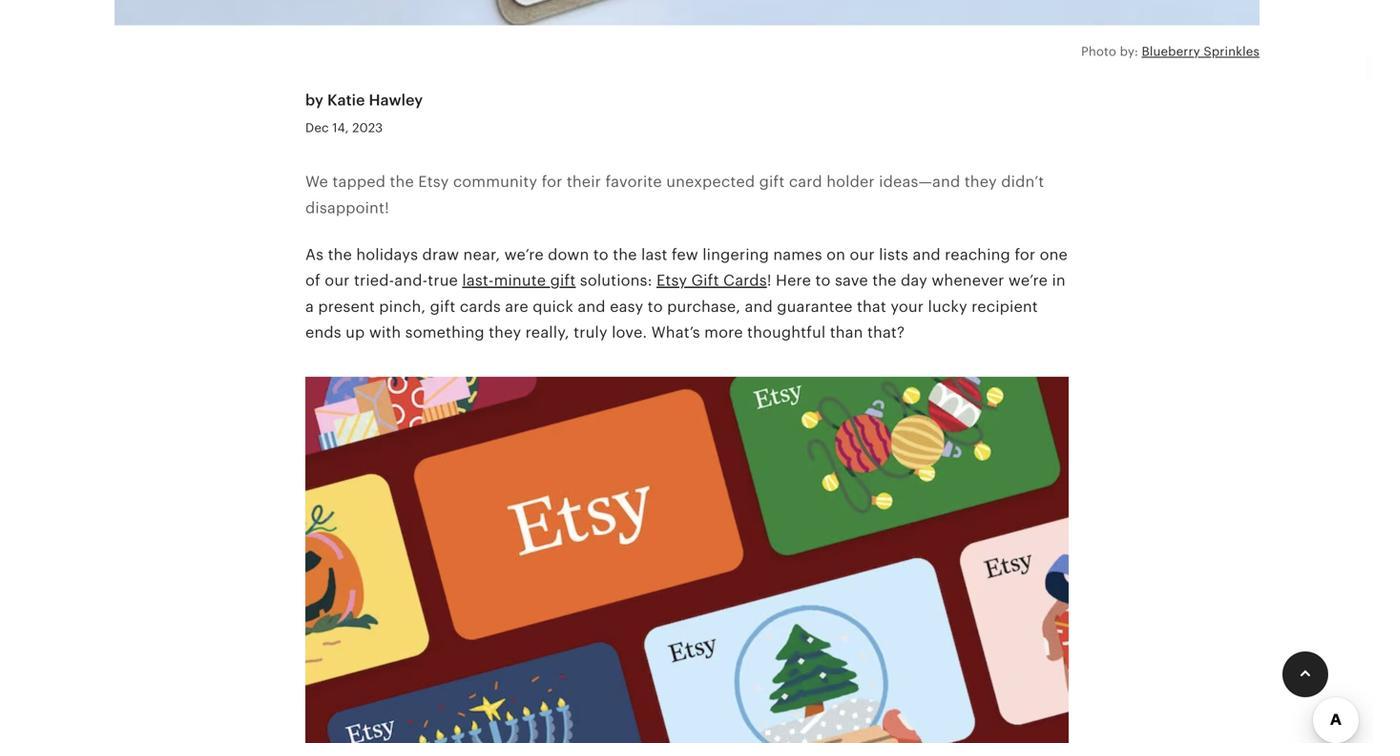 Task type: describe. For each thing, give the bounding box(es) containing it.
solutions:
[[580, 272, 652, 289]]

names
[[773, 246, 822, 263]]

purchase,
[[667, 298, 741, 315]]

1 horizontal spatial gift
[[550, 272, 576, 289]]

recipient
[[972, 298, 1038, 315]]

few
[[672, 246, 698, 263]]

quick
[[533, 298, 573, 315]]

2 vertical spatial to
[[648, 298, 663, 315]]

!
[[767, 272, 772, 289]]

community
[[453, 173, 537, 190]]

reaching
[[945, 246, 1010, 263]]

lingering
[[702, 246, 769, 263]]

they inside we tapped the etsy community for their favorite unexpected gift card holder ideas—and they didn't disappoint!
[[964, 173, 997, 190]]

near,
[[463, 246, 500, 263]]

holder
[[827, 173, 875, 190]]

guarantee
[[777, 298, 853, 315]]

day
[[901, 272, 927, 289]]

really,
[[525, 324, 569, 341]]

! here to save the day whenever we're in a present pinch, gift cards are quick and easy to purchase, and guarantee that your lucky recipient ends up with something they really, truly love. what's more thoughtful than that?
[[305, 272, 1066, 341]]

tried-
[[354, 272, 394, 289]]

0 vertical spatial our
[[850, 246, 875, 263]]

draw
[[422, 246, 459, 263]]

up
[[346, 324, 365, 341]]

true
[[428, 272, 458, 289]]

we
[[305, 173, 328, 190]]

gift inside ! here to save the day whenever we're in a present pinch, gift cards are quick and easy to purchase, and guarantee that your lucky recipient ends up with something they really, truly love. what's more thoughtful than that?
[[430, 298, 456, 315]]

etsy inside we tapped the etsy community for their favorite unexpected gift card holder ideas—and they didn't disappoint!
[[418, 173, 449, 190]]

last-minute gift solutions: etsy gift cards
[[462, 272, 767, 289]]

that
[[857, 298, 886, 315]]

present
[[318, 298, 375, 315]]

last-minute gift link
[[462, 272, 576, 289]]

pinch,
[[379, 298, 426, 315]]

and-
[[394, 272, 428, 289]]

tapped
[[332, 173, 386, 190]]

what's
[[651, 324, 700, 341]]

the up solutions: on the top left of page
[[613, 246, 637, 263]]

cards
[[723, 272, 767, 289]]

1 vertical spatial to
[[815, 272, 831, 289]]

dec
[[305, 121, 329, 135]]

as
[[305, 246, 324, 263]]

whenever
[[932, 272, 1004, 289]]

their
[[567, 173, 601, 190]]

we're inside ! here to save the day whenever we're in a present pinch, gift cards are quick and easy to purchase, and guarantee that your lucky recipient ends up with something they really, truly love. what's more thoughtful than that?
[[1009, 272, 1048, 289]]

disappoint!
[[305, 199, 389, 216]]

minute
[[494, 272, 546, 289]]

something
[[405, 324, 484, 341]]

unexpected
[[666, 173, 755, 190]]

for inside we tapped the etsy community for their favorite unexpected gift card holder ideas—and they didn't disappoint!
[[542, 173, 562, 190]]

cards
[[460, 298, 501, 315]]

gift card holder ideas image
[[115, 0, 1260, 37]]

one
[[1040, 246, 1068, 263]]

on
[[826, 246, 845, 263]]

that?
[[867, 324, 905, 341]]

lists
[[879, 246, 908, 263]]

more
[[704, 324, 743, 341]]

here
[[776, 272, 811, 289]]

by:
[[1120, 44, 1138, 59]]

to inside as the holidays draw near, we're down to the last few lingering names on our lists and reaching for one of our tried-and-true
[[593, 246, 609, 263]]

card
[[789, 173, 822, 190]]

for inside as the holidays draw near, we're down to the last few lingering names on our lists and reaching for one of our tried-and-true
[[1015, 246, 1036, 263]]

and for reaching
[[913, 246, 941, 263]]

the right as
[[328, 246, 352, 263]]

and for easy
[[578, 298, 606, 315]]

didn't
[[1001, 173, 1044, 190]]

easy
[[610, 298, 643, 315]]

last
[[641, 246, 667, 263]]

photo
[[1081, 44, 1116, 59]]



Task type: locate. For each thing, give the bounding box(es) containing it.
our right on in the right top of the page
[[850, 246, 875, 263]]

1 vertical spatial gift
[[550, 272, 576, 289]]

0 vertical spatial they
[[964, 173, 997, 190]]

gift down true
[[430, 298, 456, 315]]

the inside ! here to save the day whenever we're in a present pinch, gift cards are quick and easy to purchase, and guarantee that your lucky recipient ends up with something they really, truly love. what's more thoughtful than that?
[[872, 272, 897, 289]]

1 vertical spatial for
[[1015, 246, 1036, 263]]

we tapped the etsy community for their favorite unexpected gift card holder ideas—and they didn't disappoint!
[[305, 173, 1044, 216]]

hawley
[[369, 92, 423, 109]]

etsy down few
[[656, 272, 687, 289]]

we're left in
[[1009, 272, 1048, 289]]

and down '!'
[[745, 298, 773, 315]]

for left "one"
[[1015, 246, 1036, 263]]

0 horizontal spatial to
[[593, 246, 609, 263]]

the
[[390, 173, 414, 190], [328, 246, 352, 263], [613, 246, 637, 263], [872, 272, 897, 289]]

etsy
[[418, 173, 449, 190], [656, 272, 687, 289]]

0 horizontal spatial gift
[[430, 298, 456, 315]]

by katie hawley
[[305, 92, 423, 109]]

0 horizontal spatial we're
[[504, 246, 544, 263]]

lucky
[[928, 298, 967, 315]]

0 horizontal spatial our
[[325, 272, 350, 289]]

and
[[913, 246, 941, 263], [578, 298, 606, 315], [745, 298, 773, 315]]

love.
[[612, 324, 647, 341]]

truly
[[574, 324, 608, 341]]

they inside ! here to save the day whenever we're in a present pinch, gift cards are quick and easy to purchase, and guarantee that your lucky recipient ends up with something they really, truly love. what's more thoughtful than that?
[[489, 324, 521, 341]]

gift
[[691, 272, 719, 289]]

to up guarantee
[[815, 272, 831, 289]]

etsy left community
[[418, 173, 449, 190]]

for
[[542, 173, 562, 190], [1015, 246, 1036, 263]]

1 horizontal spatial we're
[[1009, 272, 1048, 289]]

we're inside as the holidays draw near, we're down to the last few lingering names on our lists and reaching for one of our tried-and-true
[[504, 246, 544, 263]]

0 vertical spatial etsy
[[418, 173, 449, 190]]

0 vertical spatial we're
[[504, 246, 544, 263]]

and up truly at top
[[578, 298, 606, 315]]

1 horizontal spatial and
[[745, 298, 773, 315]]

1 horizontal spatial for
[[1015, 246, 1036, 263]]

0 vertical spatial for
[[542, 173, 562, 190]]

our
[[850, 246, 875, 263], [325, 272, 350, 289]]

the right tapped
[[390, 173, 414, 190]]

14,
[[332, 121, 349, 135]]

thoughtful
[[747, 324, 826, 341]]

1 horizontal spatial our
[[850, 246, 875, 263]]

and up 'day'
[[913, 246, 941, 263]]

of
[[305, 272, 321, 289]]

we're
[[504, 246, 544, 263], [1009, 272, 1048, 289]]

a
[[305, 298, 314, 315]]

2 horizontal spatial gift
[[759, 173, 785, 190]]

2 horizontal spatial to
[[815, 272, 831, 289]]

they left didn't
[[964, 173, 997, 190]]

blueberry sprinkles link
[[1142, 44, 1260, 59]]

holidays
[[356, 246, 418, 263]]

2 vertical spatial gift
[[430, 298, 456, 315]]

the inside we tapped the etsy community for their favorite unexpected gift card holder ideas—and they didn't disappoint!
[[390, 173, 414, 190]]

with
[[369, 324, 401, 341]]

image of multiple etsy gift cards image
[[305, 365, 1069, 743]]

to
[[593, 246, 609, 263], [815, 272, 831, 289], [648, 298, 663, 315]]

ideas—and
[[879, 173, 960, 190]]

2023
[[352, 121, 383, 135]]

and inside as the holidays draw near, we're down to the last few lingering names on our lists and reaching for one of our tried-and-true
[[913, 246, 941, 263]]

2 horizontal spatial and
[[913, 246, 941, 263]]

1 vertical spatial etsy
[[656, 272, 687, 289]]

1 horizontal spatial etsy
[[656, 272, 687, 289]]

they
[[964, 173, 997, 190], [489, 324, 521, 341]]

gift
[[759, 173, 785, 190], [550, 272, 576, 289], [430, 298, 456, 315]]

gift inside we tapped the etsy community for their favorite unexpected gift card holder ideas—and they didn't disappoint!
[[759, 173, 785, 190]]

katie
[[327, 92, 365, 109]]

0 vertical spatial to
[[593, 246, 609, 263]]

1 vertical spatial we're
[[1009, 272, 1048, 289]]

0 vertical spatial gift
[[759, 173, 785, 190]]

photo by: blueberry sprinkles
[[1081, 44, 1260, 59]]

our right of
[[325, 272, 350, 289]]

1 vertical spatial our
[[325, 272, 350, 289]]

we're up minute
[[504, 246, 544, 263]]

1 horizontal spatial they
[[964, 173, 997, 190]]

dec 14, 2023
[[305, 121, 383, 135]]

last-
[[462, 272, 494, 289]]

0 horizontal spatial for
[[542, 173, 562, 190]]

favorite
[[605, 173, 662, 190]]

blueberry
[[1142, 44, 1200, 59]]

for left their
[[542, 173, 562, 190]]

save
[[835, 272, 868, 289]]

to right easy
[[648, 298, 663, 315]]

0 horizontal spatial and
[[578, 298, 606, 315]]

0 horizontal spatial they
[[489, 324, 521, 341]]

your
[[891, 298, 924, 315]]

than
[[830, 324, 863, 341]]

to up last-minute gift solutions: etsy gift cards
[[593, 246, 609, 263]]

by
[[305, 92, 323, 109]]

in
[[1052, 272, 1066, 289]]

gift left card
[[759, 173, 785, 190]]

1 horizontal spatial to
[[648, 298, 663, 315]]

are
[[505, 298, 528, 315]]

1 vertical spatial they
[[489, 324, 521, 341]]

they down are
[[489, 324, 521, 341]]

ends
[[305, 324, 341, 341]]

sprinkles
[[1204, 44, 1260, 59]]

0 horizontal spatial etsy
[[418, 173, 449, 190]]

gift down down
[[550, 272, 576, 289]]

down
[[548, 246, 589, 263]]

as the holidays draw near, we're down to the last few lingering names on our lists and reaching for one of our tried-and-true
[[305, 246, 1068, 289]]

the down lists
[[872, 272, 897, 289]]

etsy gift cards link
[[656, 272, 767, 289]]



Task type: vqa. For each thing, say whether or not it's contained in the screenshot.
66.16's the '4.9'
no



